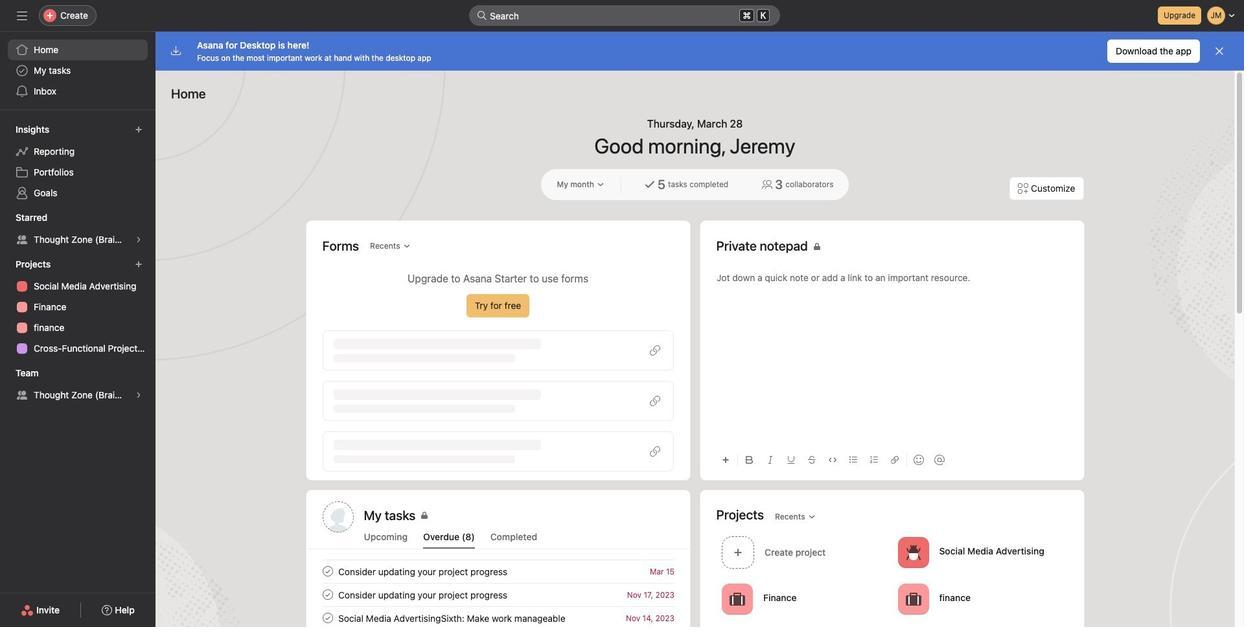 Task type: describe. For each thing, give the bounding box(es) containing it.
insert an object image
[[722, 456, 729, 464]]

add profile photo image
[[322, 502, 353, 533]]

hide sidebar image
[[17, 10, 27, 21]]

bold image
[[746, 456, 753, 464]]

numbered list image
[[870, 456, 878, 464]]

see details, thought zone (brainstorm space) image for teams element
[[135, 391, 143, 399]]

link image
[[891, 456, 898, 464]]

strikethrough image
[[808, 456, 816, 464]]

italics image
[[766, 456, 774, 464]]

1 mark complete image from the top
[[320, 564, 335, 579]]

insights element
[[0, 118, 156, 206]]

prominent image
[[477, 10, 487, 21]]

new insights image
[[135, 126, 143, 133]]

2 briefcase image from the left
[[905, 591, 921, 607]]

at mention image
[[934, 455, 944, 465]]

bulleted list image
[[849, 456, 857, 464]]

1 briefcase image from the left
[[729, 591, 745, 607]]

2 mark complete image from the top
[[320, 587, 335, 603]]



Task type: locate. For each thing, give the bounding box(es) containing it.
1 vertical spatial mark complete image
[[320, 587, 335, 603]]

dismiss image
[[1214, 46, 1225, 56]]

Search tasks, projects, and more text field
[[469, 5, 780, 26]]

1 mark complete checkbox from the top
[[320, 564, 335, 579]]

see details, thought zone (brainstorm space) image
[[135, 236, 143, 244], [135, 391, 143, 399]]

mark complete image
[[320, 564, 335, 579], [320, 587, 335, 603], [320, 610, 335, 626]]

2 mark complete checkbox from the top
[[320, 587, 335, 603]]

toolbar
[[716, 445, 1068, 474]]

2 see details, thought zone (brainstorm space) image from the top
[[135, 391, 143, 399]]

1 see details, thought zone (brainstorm space) image from the top
[[135, 236, 143, 244]]

see details, thought zone (brainstorm space) image for starred 'element'
[[135, 236, 143, 244]]

1 vertical spatial see details, thought zone (brainstorm space) image
[[135, 391, 143, 399]]

projects element
[[0, 253, 156, 362]]

see details, thought zone (brainstorm space) image inside starred 'element'
[[135, 236, 143, 244]]

bug image
[[905, 545, 921, 560]]

Mark complete checkbox
[[320, 564, 335, 579], [320, 587, 335, 603]]

0 vertical spatial mark complete checkbox
[[320, 564, 335, 579]]

0 vertical spatial mark complete image
[[320, 564, 335, 579]]

list item
[[716, 533, 892, 572], [307, 560, 690, 583], [307, 583, 690, 607], [307, 607, 690, 627]]

2 vertical spatial mark complete image
[[320, 610, 335, 626]]

1 vertical spatial mark complete checkbox
[[320, 587, 335, 603]]

code image
[[828, 456, 836, 464]]

starred element
[[0, 206, 156, 253]]

global element
[[0, 32, 156, 110]]

None field
[[469, 5, 780, 26]]

underline image
[[787, 456, 795, 464]]

see details, thought zone (brainstorm space) image inside teams element
[[135, 391, 143, 399]]

briefcase image
[[729, 591, 745, 607], [905, 591, 921, 607]]

teams element
[[0, 362, 156, 408]]

Mark complete checkbox
[[320, 610, 335, 626]]

0 horizontal spatial briefcase image
[[729, 591, 745, 607]]

new project or portfolio image
[[135, 261, 143, 268]]

0 vertical spatial see details, thought zone (brainstorm space) image
[[135, 236, 143, 244]]

1 horizontal spatial briefcase image
[[905, 591, 921, 607]]

3 mark complete image from the top
[[320, 610, 335, 626]]



Task type: vqa. For each thing, say whether or not it's contained in the screenshot.
the bottom Mark complete icon
yes



